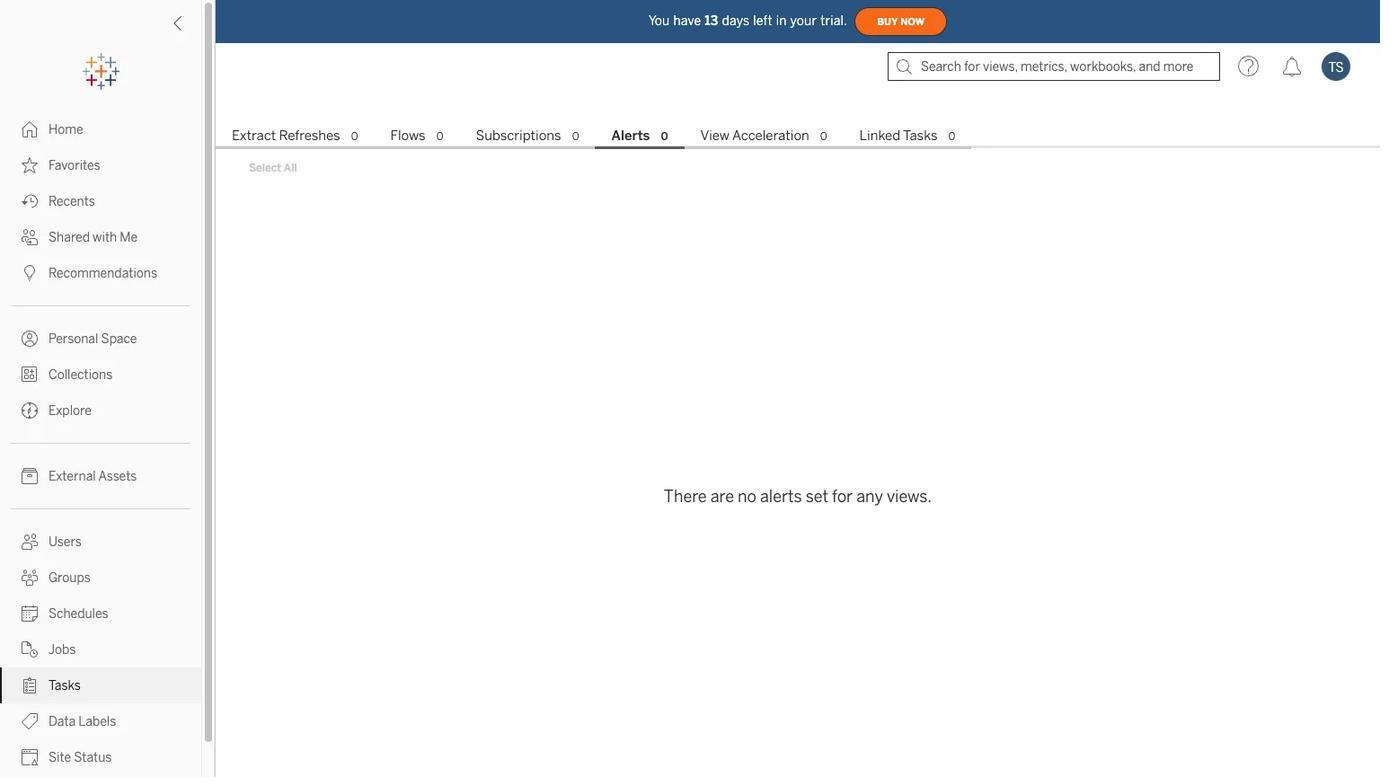 Task type: locate. For each thing, give the bounding box(es) containing it.
0 for view acceleration
[[820, 130, 827, 143]]

site
[[49, 750, 71, 766]]

there are no alerts set for any views.
[[664, 487, 932, 506]]

days
[[722, 13, 750, 28]]

recommendations
[[49, 266, 157, 281]]

favorites link
[[0, 147, 201, 183]]

tasks inside main navigation. press the up and down arrow keys to access links. element
[[49, 679, 81, 694]]

view
[[701, 128, 730, 144]]

alerts
[[760, 487, 802, 506]]

shared with me link
[[0, 219, 201, 255]]

all
[[284, 162, 297, 174]]

3 0 from the left
[[572, 130, 579, 143]]

4 0 from the left
[[661, 130, 668, 143]]

personal
[[49, 332, 98, 347]]

1 0 from the left
[[351, 130, 358, 143]]

buy
[[877, 16, 898, 27]]

me
[[120, 230, 138, 245]]

acceleration
[[732, 128, 810, 144]]

there are no alerts set for any views. main content
[[216, 90, 1380, 777]]

view acceleration
[[701, 128, 810, 144]]

tasks inside sub-spaces tab list
[[903, 128, 938, 144]]

personal space link
[[0, 321, 201, 357]]

data
[[49, 714, 76, 730]]

users link
[[0, 524, 201, 560]]

navigation
[[216, 122, 1380, 149]]

linked tasks
[[860, 128, 938, 144]]

explore
[[49, 404, 92, 419]]

there
[[664, 487, 707, 506]]

0 right flows
[[437, 130, 444, 143]]

6 0 from the left
[[949, 130, 956, 143]]

linked
[[860, 128, 901, 144]]

0
[[351, 130, 358, 143], [437, 130, 444, 143], [572, 130, 579, 143], [661, 130, 668, 143], [820, 130, 827, 143], [949, 130, 956, 143]]

have
[[673, 13, 701, 28]]

1 horizontal spatial tasks
[[903, 128, 938, 144]]

tasks link
[[0, 668, 201, 704]]

select all
[[249, 162, 297, 174]]

your
[[791, 13, 817, 28]]

tasks
[[903, 128, 938, 144], [49, 679, 81, 694]]

extract
[[232, 128, 276, 144]]

space
[[101, 332, 137, 347]]

1 vertical spatial tasks
[[49, 679, 81, 694]]

groups link
[[0, 560, 201, 596]]

schedules link
[[0, 596, 201, 632]]

tasks right the linked
[[903, 128, 938, 144]]

0 right 'acceleration'
[[820, 130, 827, 143]]

select all button
[[237, 157, 309, 179]]

2 0 from the left
[[437, 130, 444, 143]]

recents link
[[0, 183, 201, 219]]

subscriptions
[[476, 128, 561, 144]]

any
[[857, 487, 883, 506]]

tasks down jobs
[[49, 679, 81, 694]]

trial.
[[821, 13, 848, 28]]

explore link
[[0, 393, 201, 429]]

0 vertical spatial tasks
[[903, 128, 938, 144]]

0 right alerts
[[661, 130, 668, 143]]

assets
[[98, 469, 137, 484]]

5 0 from the left
[[820, 130, 827, 143]]

jobs
[[49, 643, 76, 658]]

for
[[832, 487, 853, 506]]

navigation containing extract refreshes
[[216, 122, 1380, 149]]

data labels
[[49, 714, 116, 730]]

extract refreshes
[[232, 128, 340, 144]]

0 right linked tasks
[[949, 130, 956, 143]]

site status
[[49, 750, 112, 766]]

0 horizontal spatial tasks
[[49, 679, 81, 694]]

0 left alerts
[[572, 130, 579, 143]]

labels
[[78, 714, 116, 730]]

refreshes
[[279, 128, 340, 144]]

0 right refreshes
[[351, 130, 358, 143]]

shared with me
[[49, 230, 138, 245]]

views.
[[887, 487, 932, 506]]

set
[[806, 487, 829, 506]]



Task type: vqa. For each thing, say whether or not it's contained in the screenshot.
0 related to Flows
yes



Task type: describe. For each thing, give the bounding box(es) containing it.
collections
[[49, 368, 113, 383]]

external assets link
[[0, 458, 201, 494]]

status
[[74, 750, 112, 766]]

home
[[49, 122, 83, 138]]

site status link
[[0, 740, 201, 776]]

0 for subscriptions
[[572, 130, 579, 143]]

main navigation. press the up and down arrow keys to access links. element
[[0, 111, 201, 777]]

in
[[776, 13, 787, 28]]

alerts
[[612, 128, 650, 144]]

jobs link
[[0, 632, 201, 668]]

with
[[93, 230, 117, 245]]

you have 13 days left in your trial.
[[649, 13, 848, 28]]

flows
[[391, 128, 426, 144]]

collections link
[[0, 357, 201, 393]]

sub-spaces tab list
[[216, 126, 1380, 149]]

are
[[711, 487, 734, 506]]

navigation panel element
[[0, 54, 201, 777]]

you
[[649, 13, 670, 28]]

data labels link
[[0, 704, 201, 740]]

recommendations link
[[0, 255, 201, 291]]

users
[[49, 535, 82, 550]]

groups
[[49, 571, 91, 586]]

home link
[[0, 111, 201, 147]]

left
[[753, 13, 773, 28]]

now
[[901, 16, 925, 27]]

external
[[49, 469, 96, 484]]

0 for linked tasks
[[949, 130, 956, 143]]

buy now button
[[855, 7, 947, 36]]

0 for flows
[[437, 130, 444, 143]]

13
[[705, 13, 718, 28]]

favorites
[[49, 158, 100, 173]]

buy now
[[877, 16, 925, 27]]

external assets
[[49, 469, 137, 484]]

0 for alerts
[[661, 130, 668, 143]]

schedules
[[49, 607, 108, 622]]

0 for extract refreshes
[[351, 130, 358, 143]]

shared
[[49, 230, 90, 245]]

recents
[[49, 194, 95, 209]]

personal space
[[49, 332, 137, 347]]

Search for views, metrics, workbooks, and more text field
[[888, 52, 1220, 81]]

select
[[249, 162, 281, 174]]

no
[[738, 487, 757, 506]]



